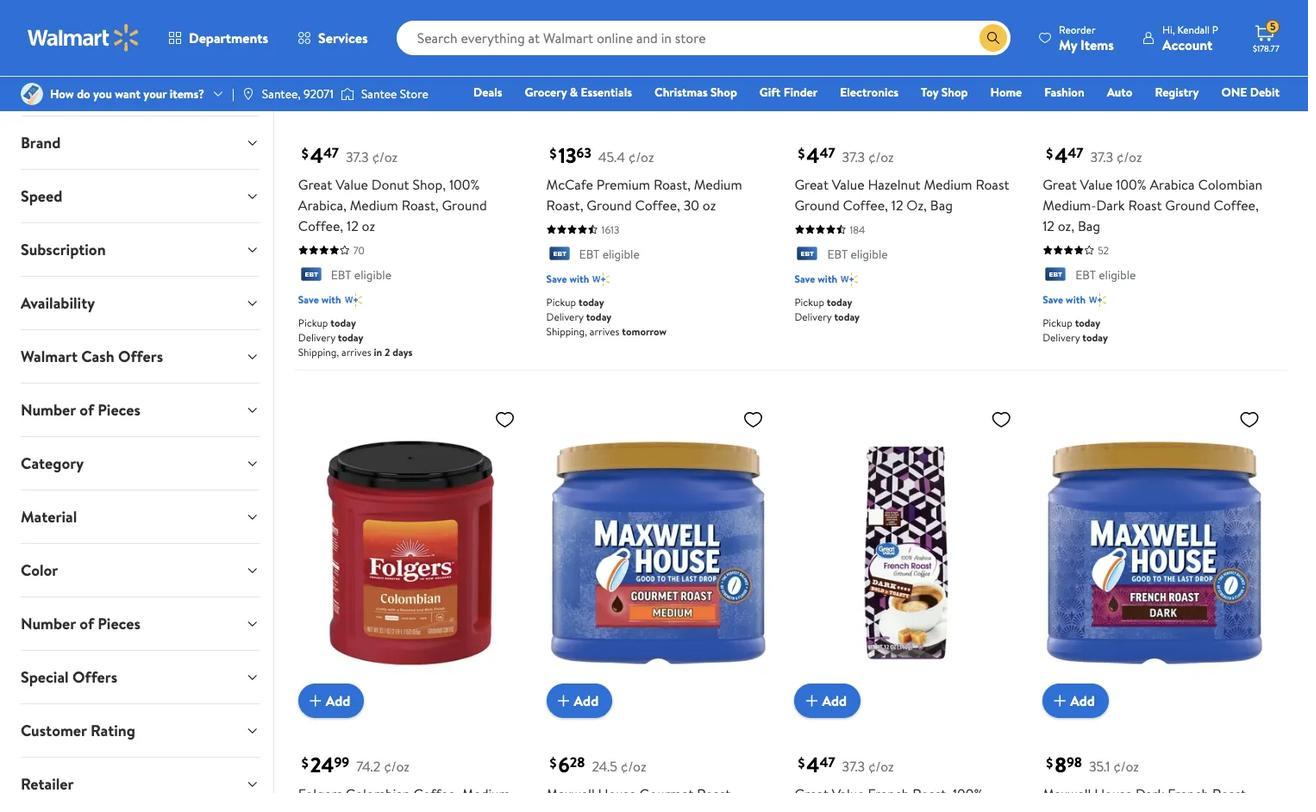 Task type: locate. For each thing, give the bounding box(es) containing it.
37.3
[[346, 147, 369, 166], [842, 147, 865, 166], [1091, 147, 1114, 166], [842, 757, 865, 776]]

with left walmart plus icon
[[1066, 292, 1086, 307]]

1 horizontal spatial value
[[832, 175, 865, 194]]

customer rating tab
[[7, 705, 273, 757]]

coffee, down arabica,
[[298, 216, 343, 235]]

fashion link
[[1037, 83, 1093, 102]]

¢/oz inside $ 4 47 37.3 ¢/oz great value hazelnut medium roast ground coffee, 12 oz, bag
[[869, 147, 894, 166]]

add to cart image right santee,
[[305, 81, 326, 101]]

1 horizontal spatial medium
[[694, 175, 742, 194]]

1 shop from the left
[[711, 84, 737, 101]]

add to cart image for 8
[[1050, 691, 1071, 712]]

bag inside $ 4 47 37.3 ¢/oz great value 100% arabica colombian medium-dark roast ground coffee, 12 oz, bag
[[1078, 216, 1101, 235]]

with for $ 4 47 37.3 ¢/oz great value donut shop, 100% arabica, medium roast, ground coffee, 12 oz
[[321, 292, 341, 307]]

number of pieces tab up category dropdown button
[[7, 384, 273, 436]]

one debit walmart+
[[1222, 84, 1280, 125]]

of up special offers
[[80, 613, 94, 635]]

¢/oz inside $ 4 47 37.3 ¢/oz great value donut shop, 100% arabica, medium roast, ground coffee, 12 oz
[[372, 147, 398, 166]]

$ inside $ 4 47 37.3 ¢/oz
[[798, 754, 805, 773]]

oz inside $ 13 63 45.4 ¢/oz mccafe premium roast, medium roast, ground coffee, 30 oz
[[703, 195, 716, 214]]

ebt eligible down 70 at the top of the page
[[331, 266, 392, 283]]

number of pieces up special offers
[[21, 613, 141, 635]]

add for add to cart icon for $ 4 47 37.3 ¢/oz great value hazelnut medium roast ground coffee, 12 oz, bag
[[822, 81, 847, 100]]

2 horizontal spatial 12
[[1043, 216, 1055, 235]]

1 horizontal spatial pickup today delivery today
[[1043, 316, 1108, 345]]

arrives for 4
[[342, 345, 371, 360]]

ground up ebt icon
[[795, 195, 840, 214]]

essentials
[[581, 84, 632, 101]]

0 vertical spatial number of pieces button
[[7, 384, 273, 436]]

pickup today delivery today down walmart plus icon
[[1043, 316, 1108, 345]]

$
[[302, 144, 309, 163], [550, 144, 557, 163], [798, 144, 805, 163], [1046, 144, 1053, 163], [302, 754, 309, 773], [550, 754, 557, 773], [798, 754, 805, 773], [1046, 754, 1053, 773]]

walmart image
[[28, 24, 140, 52]]

$ inside $ 6 28 24.5 ¢/oz
[[550, 754, 557, 773]]

2 pieces from the top
[[98, 613, 141, 635]]

¢/oz for $ 13 63 45.4 ¢/oz mccafe premium roast, medium roast, ground coffee, 30 oz
[[629, 147, 654, 166]]

2 horizontal spatial great
[[1043, 175, 1077, 194]]

add to cart image up 24
[[305, 691, 326, 712]]

save down ebt icon
[[795, 272, 816, 286]]

value for $ 4 47 37.3 ¢/oz great value 100% arabica colombian medium-dark roast ground coffee, 12 oz, bag
[[1080, 175, 1113, 194]]

24
[[310, 750, 334, 780]]

home
[[991, 84, 1022, 101]]

8
[[1055, 750, 1067, 780]]

value up arabica,
[[336, 175, 368, 194]]

value left the "hazelnut"
[[832, 175, 865, 194]]

1 vertical spatial roast
[[1129, 195, 1162, 214]]

pieces up special offers dropdown button
[[98, 613, 141, 635]]

47 inside $ 4 47 37.3 ¢/oz great value donut shop, 100% arabica, medium roast, ground coffee, 12 oz
[[323, 143, 339, 162]]

walmart plus image down 184
[[841, 271, 858, 288]]

availability
[[21, 292, 95, 314]]

add to cart image for $ 4 47 37.3 ¢/oz great value donut shop, 100% arabica, medium roast, ground coffee, 12 oz
[[305, 81, 326, 101]]

in
[[374, 345, 382, 360]]

0 horizontal spatial pickup today delivery today
[[795, 295, 860, 324]]

with up pickup today delivery today shipping, arrives in 2 days
[[321, 292, 341, 307]]

1 horizontal spatial roast
[[1129, 195, 1162, 214]]

2 number of pieces button from the top
[[7, 598, 273, 650]]

with for $ 4 47 37.3 ¢/oz great value hazelnut medium roast ground coffee, 12 oz, bag
[[818, 272, 838, 286]]

1 number of pieces from the top
[[21, 399, 141, 421]]

0 vertical spatial number of pieces
[[21, 399, 141, 421]]

$ 6 28 24.5 ¢/oz
[[550, 750, 647, 780]]

add to cart image for $ 4 47 37.3 ¢/oz great value hazelnut medium roast ground coffee, 12 oz, bag
[[802, 81, 822, 101]]

material button
[[7, 491, 273, 543]]

0 vertical spatial number
[[21, 399, 76, 421]]

$178.77
[[1253, 42, 1280, 54]]

roast
[[976, 175, 1010, 194], [1129, 195, 1162, 214]]

99
[[334, 753, 349, 772]]

2 horizontal spatial ebt image
[[1043, 267, 1069, 285]]

0 horizontal spatial roast,
[[402, 195, 439, 214]]

2 great from the left
[[795, 175, 829, 194]]

3 ground from the left
[[795, 195, 840, 214]]

add for add to cart icon for $ 4 47 37.3 ¢/oz great value donut shop, 100% arabica, medium roast, ground coffee, 12 oz
[[326, 81, 351, 100]]

47 inside $ 4 47 37.3 ¢/oz great value 100% arabica colombian medium-dark roast ground coffee, 12 oz, bag
[[1068, 143, 1084, 162]]

do
[[77, 85, 90, 103]]

offers inside tab
[[72, 667, 117, 688]]

1 value from the left
[[336, 175, 368, 194]]

47 inside $ 4 47 37.3 ¢/oz
[[820, 753, 835, 772]]

special offers button
[[7, 651, 273, 704]]

0 horizontal spatial great
[[298, 175, 332, 194]]

bag
[[930, 195, 953, 214], [1078, 216, 1101, 235]]

add to cart image up 28
[[553, 691, 574, 712]]

availability button
[[7, 277, 273, 330]]

4 inside $ 4 47 37.3 ¢/oz great value donut shop, 100% arabica, medium roast, ground coffee, 12 oz
[[310, 140, 323, 170]]

save left walmart plus icon
[[1043, 292, 1064, 307]]

walmart plus image up pickup today delivery today shipping, arrives in 2 days
[[345, 291, 362, 309]]

delivery inside pickup today delivery today shipping, arrives in 2 days
[[298, 330, 336, 345]]

2 value from the left
[[832, 175, 865, 194]]

oz up 70 at the top of the page
[[362, 216, 375, 235]]

add to cart image down the my
[[1050, 81, 1071, 101]]

1 horizontal spatial ebt image
[[547, 247, 572, 264]]

37.3 inside $ 4 47 37.3 ¢/oz great value donut shop, 100% arabica, medium roast, ground coffee, 12 oz
[[346, 147, 369, 166]]

add up 28
[[574, 692, 599, 711]]

offers right special
[[72, 667, 117, 688]]

$ inside $ 24 99 74.2 ¢/oz
[[302, 754, 309, 773]]

add to cart image
[[553, 81, 574, 101], [553, 691, 574, 712], [1050, 691, 1071, 712]]

0 horizontal spatial roast
[[976, 175, 1010, 194]]

1 horizontal spatial arrives
[[590, 324, 620, 339]]

speed
[[21, 185, 62, 207]]

add to cart image left essentials
[[553, 81, 574, 101]]

eligible for $ 4 47 37.3 ¢/oz great value hazelnut medium roast ground coffee, 12 oz, bag
[[851, 245, 888, 263]]

oz inside $ 4 47 37.3 ¢/oz great value donut shop, 100% arabica, medium roast, ground coffee, 12 oz
[[362, 216, 375, 235]]

0 horizontal spatial ebt image
[[298, 267, 324, 285]]

add right grocery
[[574, 81, 599, 100]]

number of pieces
[[21, 399, 141, 421], [21, 613, 141, 635]]

$ 4 47 37.3 ¢/oz great value 100% arabica colombian medium-dark roast ground coffee, 12 oz, bag
[[1043, 140, 1263, 235]]

arrives
[[590, 324, 620, 339], [342, 345, 371, 360]]

price button
[[7, 63, 273, 116]]

fashion
[[1045, 84, 1085, 101]]

1 great from the left
[[298, 175, 332, 194]]

great for $ 4 47 37.3 ¢/oz great value donut shop, 100% arabica, medium roast, ground coffee, 12 oz
[[298, 175, 332, 194]]

100% inside $ 4 47 37.3 ¢/oz great value 100% arabica colombian medium-dark roast ground coffee, 12 oz, bag
[[1116, 175, 1147, 194]]

walmart plus image for $ 4 47 37.3 ¢/oz great value hazelnut medium roast ground coffee, 12 oz, bag
[[841, 271, 858, 288]]

37.3 for $ 4 47 37.3 ¢/oz great value donut shop, 100% arabica, medium roast, ground coffee, 12 oz
[[346, 147, 369, 166]]

christmas shop
[[655, 84, 737, 101]]

100% up dark
[[1116, 175, 1147, 194]]

finder
[[784, 84, 818, 101]]

pieces down walmart cash offers tab
[[98, 399, 141, 421]]

2 horizontal spatial walmart plus image
[[841, 271, 858, 288]]

medium inside $ 13 63 45.4 ¢/oz mccafe premium roast, medium roast, ground coffee, 30 oz
[[694, 175, 742, 194]]

walmart+
[[1229, 108, 1280, 125]]

3 great from the left
[[1043, 175, 1077, 194]]

add for 6 add to cart image
[[574, 692, 599, 711]]

medium inside $ 4 47 37.3 ¢/oz great value hazelnut medium roast ground coffee, 12 oz, bag
[[924, 175, 973, 194]]

0 vertical spatial bag
[[930, 195, 953, 214]]

0 vertical spatial number of pieces tab
[[7, 384, 273, 436]]

roast,
[[654, 175, 691, 194], [402, 195, 439, 214], [547, 195, 584, 214]]

1 horizontal spatial shop
[[942, 84, 968, 101]]

customer rating
[[21, 720, 135, 742]]

0 horizontal spatial walmart plus image
[[345, 291, 362, 309]]

eligible down 1613
[[603, 245, 640, 263]]

0 horizontal spatial arrives
[[342, 345, 371, 360]]

arrives inside pickup today delivery today shipping, arrives tomorrow
[[590, 324, 620, 339]]

¢/oz inside $ 4 47 37.3 ¢/oz
[[869, 757, 894, 776]]

great inside $ 4 47 37.3 ¢/oz great value hazelnut medium roast ground coffee, 12 oz, bag
[[795, 175, 829, 194]]

save up pickup today delivery today shipping, arrives in 2 days
[[298, 292, 319, 307]]

3 value from the left
[[1080, 175, 1113, 194]]

 image right '|'
[[241, 87, 255, 101]]

1 vertical spatial oz
[[362, 216, 375, 235]]

add to cart image right the gift
[[802, 81, 822, 101]]

1 horizontal spatial great
[[795, 175, 829, 194]]

save for $ 4 47 37.3 ¢/oz great value 100% arabica colombian medium-dark roast ground coffee, 12 oz, bag
[[1043, 292, 1064, 307]]

walmart plus image for $ 4 47 37.3 ¢/oz great value donut shop, 100% arabica, medium roast, ground coffee, 12 oz
[[345, 291, 362, 309]]

add left santee
[[326, 81, 351, 100]]

1613
[[602, 222, 620, 237]]

roast, inside $ 4 47 37.3 ¢/oz great value donut shop, 100% arabica, medium roast, ground coffee, 12 oz
[[402, 195, 439, 214]]

arrives left "in"
[[342, 345, 371, 360]]

ground down the arabica
[[1166, 195, 1211, 214]]

roast inside $ 4 47 37.3 ¢/oz great value 100% arabica colombian medium-dark roast ground coffee, 12 oz, bag
[[1129, 195, 1162, 214]]

shop inside "link"
[[942, 84, 968, 101]]

47 inside $ 4 47 37.3 ¢/oz great value hazelnut medium roast ground coffee, 12 oz, bag
[[820, 143, 835, 162]]

shop right toy
[[942, 84, 968, 101]]

medium
[[694, 175, 742, 194], [924, 175, 973, 194], [350, 195, 398, 214]]

shop for toy shop
[[942, 84, 968, 101]]

add right "finder"
[[822, 81, 847, 100]]

2 of from the top
[[80, 613, 94, 635]]

ebt image down mccafe
[[547, 247, 572, 264]]

number of pieces tab
[[7, 384, 273, 436], [7, 598, 273, 650]]

0 horizontal spatial bag
[[930, 195, 953, 214]]

0 vertical spatial pieces
[[98, 399, 141, 421]]

¢/oz inside $ 13 63 45.4 ¢/oz mccafe premium roast, medium roast, ground coffee, 30 oz
[[629, 147, 654, 166]]

2 ground from the left
[[587, 195, 632, 214]]

ebt for $ 4 47 37.3 ¢/oz great value donut shop, 100% arabica, medium roast, ground coffee, 12 oz
[[331, 266, 351, 283]]

save with down ebt icon
[[795, 272, 838, 286]]

offers right the cash
[[118, 346, 163, 367]]

maxwell house gourmet roast medium roast ground coffee, 25.6 oz canister image
[[547, 402, 771, 705]]

cash
[[81, 346, 114, 367]]

great inside $ 4 47 37.3 ¢/oz great value 100% arabica colombian medium-dark roast ground coffee, 12 oz, bag
[[1043, 175, 1077, 194]]

oz right the 30
[[703, 195, 716, 214]]

save with for $ 4 47 37.3 ¢/oz great value donut shop, 100% arabica, medium roast, ground coffee, 12 oz
[[298, 292, 341, 307]]

add up 99 at the bottom of page
[[326, 692, 351, 711]]

ground inside $ 13 63 45.4 ¢/oz mccafe premium roast, medium roast, ground coffee, 30 oz
[[587, 195, 632, 214]]

4 for $ 4 47 37.3 ¢/oz great value 100% arabica colombian medium-dark roast ground coffee, 12 oz, bag
[[1055, 140, 1068, 170]]

with down ebt icon
[[818, 272, 838, 286]]

$ inside $ 8 98 35.1 ¢/oz
[[1046, 754, 1053, 773]]

arabica
[[1150, 175, 1195, 194]]

1 vertical spatial arrives
[[342, 345, 371, 360]]

$ inside $ 4 47 37.3 ¢/oz great value donut shop, 100% arabica, medium roast, ground coffee, 12 oz
[[302, 144, 309, 163]]

4 inside $ 4 47 37.3 ¢/oz great value 100% arabica colombian medium-dark roast ground coffee, 12 oz, bag
[[1055, 140, 1068, 170]]

number down walmart
[[21, 399, 76, 421]]

eligible down 52
[[1099, 266, 1136, 283]]

47
[[323, 143, 339, 162], [820, 143, 835, 162], [1068, 143, 1084, 162], [820, 753, 835, 772]]

medium up oz,
[[924, 175, 973, 194]]

4 inside $ 4 47 37.3 ¢/oz great value hazelnut medium roast ground coffee, 12 oz, bag
[[807, 140, 820, 170]]

eligible down 184
[[851, 245, 888, 263]]

coffee, inside $ 4 47 37.3 ¢/oz great value hazelnut medium roast ground coffee, 12 oz, bag
[[843, 195, 888, 214]]

45.4
[[598, 147, 625, 166]]

walmart cash offers button
[[7, 330, 273, 383]]

today
[[579, 295, 604, 310], [827, 295, 853, 310], [586, 310, 612, 324], [834, 310, 860, 324], [331, 316, 356, 330], [1075, 316, 1101, 330], [338, 330, 364, 345], [1083, 330, 1108, 345]]

0 horizontal spatial 100%
[[449, 175, 480, 194]]

save for $ 4 47 37.3 ¢/oz great value hazelnut medium roast ground coffee, 12 oz, bag
[[795, 272, 816, 286]]

roast, down shop,
[[402, 195, 439, 214]]

98
[[1067, 753, 1082, 772]]

0 vertical spatial offers
[[118, 346, 163, 367]]

shipping, inside pickup today delivery today shipping, arrives tomorrow
[[547, 324, 587, 339]]

subscription button
[[7, 223, 273, 276]]

tab
[[7, 758, 273, 794]]

ebt eligible for $ 13 63 45.4 ¢/oz mccafe premium roast, medium roast, ground coffee, 30 oz
[[579, 245, 640, 263]]

add to cart image for 13
[[553, 81, 574, 101]]

number of pieces for 2nd number of pieces 'dropdown button' from the top
[[21, 613, 141, 635]]

rating
[[91, 720, 135, 742]]

value up dark
[[1080, 175, 1113, 194]]

0 horizontal spatial  image
[[241, 87, 255, 101]]

ebt image down arabica,
[[298, 267, 324, 285]]

4 ground from the left
[[1166, 195, 1211, 214]]

Walmart Site-Wide search field
[[396, 21, 1011, 55]]

walmart plus image up pickup today delivery today shipping, arrives tomorrow
[[593, 271, 610, 288]]

gift finder
[[760, 84, 818, 101]]

 image
[[341, 85, 354, 103], [241, 87, 255, 101]]

0 horizontal spatial oz
[[362, 216, 375, 235]]

great for $ 4 47 37.3 ¢/oz great value 100% arabica colombian medium-dark roast ground coffee, 12 oz, bag
[[1043, 175, 1077, 194]]

value inside $ 4 47 37.3 ¢/oz great value 100% arabica colombian medium-dark roast ground coffee, 12 oz, bag
[[1080, 175, 1113, 194]]

brand tab
[[7, 116, 273, 169]]

walmart cash offers tab
[[7, 330, 273, 383]]

1 vertical spatial pieces
[[98, 613, 141, 635]]

100% right shop,
[[449, 175, 480, 194]]

value for $ 4 47 37.3 ¢/oz great value donut shop, 100% arabica, medium roast, ground coffee, 12 oz
[[336, 175, 368, 194]]

number of pieces for 2nd number of pieces 'dropdown button' from the bottom
[[21, 399, 141, 421]]

great up medium-
[[1043, 175, 1077, 194]]

pieces
[[98, 399, 141, 421], [98, 613, 141, 635]]

¢/oz inside $ 8 98 35.1 ¢/oz
[[1114, 757, 1139, 776]]

save up pickup today delivery today shipping, arrives tomorrow
[[547, 272, 567, 286]]

ebt up walmart plus icon
[[1076, 266, 1096, 283]]

1 horizontal spatial 100%
[[1116, 175, 1147, 194]]

coffee, down colombian
[[1214, 195, 1259, 214]]

¢/oz inside $ 24 99 74.2 ¢/oz
[[384, 757, 410, 776]]

1 number of pieces button from the top
[[7, 384, 273, 436]]

$ for $ 6 28 24.5 ¢/oz
[[550, 754, 557, 773]]

ebt eligible down 1613
[[579, 245, 640, 263]]

category
[[21, 453, 84, 474]]

medium down 'donut' on the top of page
[[350, 195, 398, 214]]

save with
[[547, 272, 589, 286], [795, 272, 838, 286], [298, 292, 341, 307], [1043, 292, 1086, 307]]

37.3 for $ 4 47 37.3 ¢/oz great value hazelnut medium roast ground coffee, 12 oz, bag
[[842, 147, 865, 166]]

ebt eligible for $ 4 47 37.3 ¢/oz great value 100% arabica colombian medium-dark roast ground coffee, 12 oz, bag
[[1076, 266, 1136, 283]]

ebt up pickup today delivery today shipping, arrives tomorrow
[[579, 245, 600, 263]]

2 horizontal spatial medium
[[924, 175, 973, 194]]

1 vertical spatial bag
[[1078, 216, 1101, 235]]

great inside $ 4 47 37.3 ¢/oz great value donut shop, 100% arabica, medium roast, ground coffee, 12 oz
[[298, 175, 332, 194]]

you
[[93, 85, 112, 103]]

2 number from the top
[[21, 613, 76, 635]]

shipping,
[[547, 324, 587, 339], [298, 345, 339, 360]]

number of pieces tab up special offers tab
[[7, 598, 273, 650]]

1 number from the top
[[21, 399, 76, 421]]

ground down shop,
[[442, 195, 487, 214]]

12 inside $ 4 47 37.3 ¢/oz great value donut shop, 100% arabica, medium roast, ground coffee, 12 oz
[[347, 216, 359, 235]]

shop right christmas
[[711, 84, 737, 101]]

add for $ 4 47 37.3 ¢/oz great value 100% arabica colombian medium-dark roast ground coffee, 12 oz, bag add to cart icon
[[1071, 81, 1095, 100]]

 image
[[21, 83, 43, 105]]

12 inside $ 4 47 37.3 ¢/oz great value 100% arabica colombian medium-dark roast ground coffee, 12 oz, bag
[[1043, 216, 1055, 235]]

0 horizontal spatial 12
[[347, 216, 359, 235]]

ebt image
[[547, 247, 572, 264], [298, 267, 324, 285], [1043, 267, 1069, 285]]

0 vertical spatial roast
[[976, 175, 1010, 194]]

¢/oz for $ 4 47 37.3 ¢/oz
[[869, 757, 894, 776]]

number of pieces button up category dropdown button
[[7, 384, 273, 436]]

walmart plus image
[[593, 271, 610, 288], [841, 271, 858, 288], [345, 291, 362, 309]]

ebt up pickup today delivery today shipping, arrives in 2 days
[[331, 266, 351, 283]]

0 vertical spatial arrives
[[590, 324, 620, 339]]

oz
[[703, 195, 716, 214], [362, 216, 375, 235]]

0 vertical spatial shipping,
[[547, 324, 587, 339]]

christmas
[[655, 84, 708, 101]]

$ inside $ 4 47 37.3 ¢/oz great value hazelnut medium roast ground coffee, 12 oz, bag
[[798, 144, 805, 163]]

arrives inside pickup today delivery today shipping, arrives in 2 days
[[342, 345, 371, 360]]

with
[[570, 272, 589, 286], [818, 272, 838, 286], [321, 292, 341, 307], [1066, 292, 1086, 307]]

37.3 inside $ 4 47 37.3 ¢/oz
[[842, 757, 865, 776]]

12
[[892, 195, 904, 214], [347, 216, 359, 235], [1043, 216, 1055, 235]]

add up 98
[[1071, 692, 1095, 711]]

ground
[[442, 195, 487, 214], [587, 195, 632, 214], [795, 195, 840, 214], [1166, 195, 1211, 214]]

2 horizontal spatial value
[[1080, 175, 1113, 194]]

ebt eligible for $ 4 47 37.3 ¢/oz great value donut shop, 100% arabica, medium roast, ground coffee, 12 oz
[[331, 266, 392, 283]]

$ inside $ 4 47 37.3 ¢/oz great value 100% arabica colombian medium-dark roast ground coffee, 12 oz, bag
[[1046, 144, 1053, 163]]

add to favorites list, maxwell house dark french roast ground coffee, 25.6 oz. canister image
[[1240, 409, 1260, 430]]

reorder my items
[[1059, 22, 1114, 54]]

home link
[[983, 83, 1030, 102]]

ebt eligible down 52
[[1076, 266, 1136, 283]]

coffee, up 184
[[843, 195, 888, 214]]

offers inside tab
[[118, 346, 163, 367]]

of down walmart cash offers
[[80, 399, 94, 421]]

1 pieces from the top
[[98, 399, 141, 421]]

value inside $ 4 47 37.3 ¢/oz great value hazelnut medium roast ground coffee, 12 oz, bag
[[832, 175, 865, 194]]

ebt image
[[795, 247, 821, 264]]

 image right '92071'
[[341, 85, 354, 103]]

shipping, left "in"
[[298, 345, 339, 360]]

2 100% from the left
[[1116, 175, 1147, 194]]

pickup
[[547, 295, 576, 310], [795, 295, 825, 310], [298, 316, 328, 330], [1043, 316, 1073, 330]]

add to cart image up 98
[[1050, 691, 1071, 712]]

save with up pickup today delivery today shipping, arrives in 2 days
[[298, 292, 341, 307]]

medium up the 30
[[694, 175, 742, 194]]

1 horizontal spatial walmart plus image
[[593, 271, 610, 288]]

add for add to cart image for 8
[[1071, 692, 1095, 711]]

value inside $ 4 47 37.3 ¢/oz great value donut shop, 100% arabica, medium roast, ground coffee, 12 oz
[[336, 175, 368, 194]]

add to favorites list, folgers colombian coffee, medium roast ground coffee, 33.7 ounce canister image
[[495, 409, 515, 430]]

save with left walmart plus icon
[[1043, 292, 1086, 307]]

shipping, inside pickup today delivery today shipping, arrives in 2 days
[[298, 345, 339, 360]]

arrives left tomorrow at the top
[[590, 324, 620, 339]]

2 number of pieces tab from the top
[[7, 598, 273, 650]]

add for add to cart icon on top of 24
[[326, 692, 351, 711]]

1 vertical spatial number of pieces
[[21, 613, 141, 635]]

¢/oz inside $ 6 28 24.5 ¢/oz
[[621, 757, 647, 776]]

walmart cash offers
[[21, 346, 163, 367]]

0 horizontal spatial shipping,
[[298, 345, 339, 360]]

great up ebt icon
[[795, 175, 829, 194]]

ebt right ebt icon
[[828, 245, 848, 263]]

0 vertical spatial oz
[[703, 195, 716, 214]]

add left auto "link" at the top
[[1071, 81, 1095, 100]]

37.3 inside $ 4 47 37.3 ¢/oz great value 100% arabica colombian medium-dark roast ground coffee, 12 oz, bag
[[1091, 147, 1114, 166]]

1 horizontal spatial bag
[[1078, 216, 1101, 235]]

roast, up the 30
[[654, 175, 691, 194]]

¢/oz for $ 4 47 37.3 ¢/oz great value donut shop, 100% arabica, medium roast, ground coffee, 12 oz
[[372, 147, 398, 166]]

save with for $ 13 63 45.4 ¢/oz mccafe premium roast, medium roast, ground coffee, 30 oz
[[547, 272, 589, 286]]

1 horizontal spatial oz
[[703, 195, 716, 214]]

35.1
[[1089, 757, 1110, 776]]

0 vertical spatial of
[[80, 399, 94, 421]]

save with up pickup today delivery today shipping, arrives tomorrow
[[547, 272, 589, 286]]

ebt eligible down 184
[[828, 245, 888, 263]]

customer
[[21, 720, 87, 742]]

47 for $ 4 47 37.3 ¢/oz
[[820, 753, 835, 772]]

great for $ 4 47 37.3 ¢/oz great value hazelnut medium roast ground coffee, 12 oz, bag
[[795, 175, 829, 194]]

coffee, inside $ 4 47 37.3 ¢/oz great value donut shop, 100% arabica, medium roast, ground coffee, 12 oz
[[298, 216, 343, 235]]

1 vertical spatial shipping,
[[298, 345, 339, 360]]

your
[[143, 85, 167, 103]]

santee store
[[361, 85, 428, 103]]

1 vertical spatial number of pieces tab
[[7, 598, 273, 650]]

eligible down 70 at the top of the page
[[354, 266, 392, 283]]

1 horizontal spatial 12
[[892, 195, 904, 214]]

ebt eligible
[[579, 245, 640, 263], [828, 245, 888, 263], [331, 266, 392, 283], [1076, 266, 1136, 283]]

1 horizontal spatial shipping,
[[547, 324, 587, 339]]

coffee, left the 30
[[635, 195, 680, 214]]

37.3 for $ 4 47 37.3 ¢/oz
[[842, 757, 865, 776]]

1 vertical spatial offers
[[72, 667, 117, 688]]

add up $ 4 47 37.3 ¢/oz
[[822, 692, 847, 711]]

$ for $ 4 47 37.3 ¢/oz
[[798, 754, 805, 773]]

47 for $ 4 47 37.3 ¢/oz great value donut shop, 100% arabica, medium roast, ground coffee, 12 oz
[[323, 143, 339, 162]]

¢/oz for $ 24 99 74.2 ¢/oz
[[384, 757, 410, 776]]

92071
[[304, 85, 334, 103]]

pickup today delivery today for $ 4 47 37.3 ¢/oz great value hazelnut medium roast ground coffee, 12 oz, bag
[[795, 295, 860, 324]]

1 ground from the left
[[442, 195, 487, 214]]

speed tab
[[7, 170, 273, 223]]

number of pieces button
[[7, 384, 273, 436], [7, 598, 273, 650]]

0 horizontal spatial medium
[[350, 195, 398, 214]]

1 vertical spatial of
[[80, 613, 94, 635]]

1 horizontal spatial  image
[[341, 85, 354, 103]]

37.3 for $ 4 47 37.3 ¢/oz great value 100% arabica colombian medium-dark roast ground coffee, 12 oz, bag
[[1091, 147, 1114, 166]]

number for 2nd number of pieces 'dropdown button' from the bottom
[[21, 399, 76, 421]]

save with for $ 4 47 37.3 ¢/oz great value 100% arabica colombian medium-dark roast ground coffee, 12 oz, bag
[[1043, 292, 1086, 307]]

0 horizontal spatial shop
[[711, 84, 737, 101]]

ebt for $ 4 47 37.3 ¢/oz great value 100% arabica colombian medium-dark roast ground coffee, 12 oz, bag
[[1076, 266, 1096, 283]]

¢/oz inside $ 4 47 37.3 ¢/oz great value 100% arabica colombian medium-dark roast ground coffee, 12 oz, bag
[[1117, 147, 1142, 166]]

ebt image down oz,
[[1043, 267, 1069, 285]]

2 number of pieces from the top
[[21, 613, 141, 635]]

1 of from the top
[[80, 399, 94, 421]]

pickup today delivery today down ebt icon
[[795, 295, 860, 324]]

delivery
[[547, 310, 584, 324], [795, 310, 832, 324], [298, 330, 336, 345], [1043, 330, 1080, 345]]

roast, down mccafe
[[547, 195, 584, 214]]

how
[[50, 85, 74, 103]]

with up pickup today delivery today shipping, arrives tomorrow
[[570, 272, 589, 286]]

great up arabica,
[[298, 175, 332, 194]]

37.3 inside $ 4 47 37.3 ¢/oz great value hazelnut medium roast ground coffee, 12 oz, bag
[[842, 147, 865, 166]]

add
[[326, 81, 351, 100], [574, 81, 599, 100], [822, 81, 847, 100], [1071, 81, 1095, 100], [326, 692, 351, 711], [574, 692, 599, 711], [822, 692, 847, 711], [1071, 692, 1095, 711]]

eligible
[[603, 245, 640, 263], [851, 245, 888, 263], [354, 266, 392, 283], [1099, 266, 1136, 283]]

speed button
[[7, 170, 273, 223]]

0 horizontal spatial value
[[336, 175, 368, 194]]

$ inside $ 13 63 45.4 ¢/oz mccafe premium roast, medium roast, ground coffee, 30 oz
[[550, 144, 557, 163]]

number of pieces button up special offers tab
[[7, 598, 273, 650]]

dark
[[1097, 195, 1125, 214]]

2 shop from the left
[[942, 84, 968, 101]]

special offers
[[21, 667, 117, 688]]

add to cart image
[[305, 81, 326, 101], [802, 81, 822, 101], [1050, 81, 1071, 101], [305, 691, 326, 712], [802, 691, 822, 712]]

with for $ 4 47 37.3 ¢/oz great value 100% arabica colombian medium-dark roast ground coffee, 12 oz, bag
[[1066, 292, 1086, 307]]

of
[[80, 399, 94, 421], [80, 613, 94, 635]]

ebt image for $ 13 63 45.4 ¢/oz mccafe premium roast, medium roast, ground coffee, 30 oz
[[547, 247, 572, 264]]

shop for christmas shop
[[711, 84, 737, 101]]

Search search field
[[396, 21, 1011, 55]]

medium inside $ 4 47 37.3 ¢/oz great value donut shop, 100% arabica, medium roast, ground coffee, 12 oz
[[350, 195, 398, 214]]

$ 4 47 37.3 ¢/oz great value donut shop, 100% arabica, medium roast, ground coffee, 12 oz
[[298, 140, 487, 235]]

ground up 1613
[[587, 195, 632, 214]]

number of pieces down walmart cash offers
[[21, 399, 141, 421]]

shipping, left tomorrow at the top
[[547, 324, 587, 339]]

1 vertical spatial number
[[21, 613, 76, 635]]

1 100% from the left
[[449, 175, 480, 194]]

walmart plus image for $ 13 63 45.4 ¢/oz mccafe premium roast, medium roast, ground coffee, 30 oz
[[593, 271, 610, 288]]

1 vertical spatial number of pieces button
[[7, 598, 273, 650]]

great value hazelnut medium roast ground coffee, 12 oz, bag image
[[795, 0, 1019, 94]]

pickup inside pickup today delivery today shipping, arrives tomorrow
[[547, 295, 576, 310]]

number up special
[[21, 613, 76, 635]]



Task type: vqa. For each thing, say whether or not it's contained in the screenshot.
1-day shipping associated with $5.48
no



Task type: describe. For each thing, give the bounding box(es) containing it.
special
[[21, 667, 69, 688]]

reorder
[[1059, 22, 1096, 37]]

walmart plus image
[[1089, 291, 1107, 309]]

ground inside $ 4 47 37.3 ¢/oz great value hazelnut medium roast ground coffee, 12 oz, bag
[[795, 195, 840, 214]]

color button
[[7, 544, 273, 597]]

ground inside $ 4 47 37.3 ¢/oz great value 100% arabica colombian medium-dark roast ground coffee, 12 oz, bag
[[1166, 195, 1211, 214]]

account
[[1163, 35, 1213, 54]]

pickup today delivery today shipping, arrives tomorrow
[[547, 295, 667, 339]]

santee
[[361, 85, 397, 103]]

$ for $ 4 47 37.3 ¢/oz great value donut shop, 100% arabica, medium roast, ground coffee, 12 oz
[[302, 144, 309, 163]]

oz,
[[907, 195, 927, 214]]

deals link
[[466, 83, 510, 102]]

ebt image for $ 4 47 37.3 ¢/oz great value 100% arabica colombian medium-dark roast ground coffee, 12 oz, bag
[[1043, 267, 1069, 285]]

5
[[1271, 19, 1276, 34]]

shipping, for 4
[[298, 345, 339, 360]]

special offers tab
[[7, 651, 273, 704]]

1 horizontal spatial roast,
[[547, 195, 584, 214]]

material tab
[[7, 491, 273, 543]]

add to favorites list, maxwell house gourmet roast medium roast ground coffee, 25.6 oz canister image
[[743, 409, 764, 430]]

$ for $ 4 47 37.3 ¢/oz great value hazelnut medium roast ground coffee, 12 oz, bag
[[798, 144, 805, 163]]

$ 4 47 37.3 ¢/oz great value hazelnut medium roast ground coffee, 12 oz, bag
[[795, 140, 1010, 214]]

pickup today delivery today shipping, arrives in 2 days
[[298, 316, 413, 360]]

 image for santee, 92071
[[241, 87, 255, 101]]

hi, kendall p account
[[1163, 22, 1219, 54]]

subscription
[[21, 239, 106, 260]]

4 for $ 4 47 37.3 ¢/oz
[[807, 750, 820, 780]]

color tab
[[7, 544, 273, 597]]

100% inside $ 4 47 37.3 ¢/oz great value donut shop, 100% arabica, medium roast, ground coffee, 12 oz
[[449, 175, 480, 194]]

delivery inside pickup today delivery today shipping, arrives tomorrow
[[547, 310, 584, 324]]

12 inside $ 4 47 37.3 ¢/oz great value hazelnut medium roast ground coffee, 12 oz, bag
[[892, 195, 904, 214]]

shipping, for 13
[[547, 324, 587, 339]]

my
[[1059, 35, 1078, 54]]

christmas shop link
[[647, 83, 745, 102]]

gift
[[760, 84, 781, 101]]

ebt image for $ 4 47 37.3 ¢/oz great value donut shop, 100% arabica, medium roast, ground coffee, 12 oz
[[298, 267, 324, 285]]

santee, 92071
[[262, 85, 334, 103]]

save for $ 13 63 45.4 ¢/oz mccafe premium roast, medium roast, ground coffee, 30 oz
[[547, 272, 567, 286]]

grocery & essentials
[[525, 84, 632, 101]]

eligible for $ 4 47 37.3 ¢/oz great value donut shop, 100% arabica, medium roast, ground coffee, 12 oz
[[354, 266, 392, 283]]

tomorrow
[[622, 324, 667, 339]]

p
[[1213, 22, 1219, 37]]

hi,
[[1163, 22, 1175, 37]]

184
[[850, 222, 865, 237]]

add to cart image for $ 4 47 37.3 ¢/oz great value 100% arabica colombian medium-dark roast ground coffee, 12 oz, bag
[[1050, 81, 1071, 101]]

4 for $ 4 47 37.3 ¢/oz great value donut shop, 100% arabica, medium roast, ground coffee, 12 oz
[[310, 140, 323, 170]]

material
[[21, 506, 77, 528]]

&
[[570, 84, 578, 101]]

one debit link
[[1214, 83, 1288, 102]]

eligible for $ 13 63 45.4 ¢/oz mccafe premium roast, medium roast, ground coffee, 30 oz
[[603, 245, 640, 263]]

$ for $ 8 98 35.1 ¢/oz
[[1046, 754, 1053, 773]]

santee,
[[262, 85, 301, 103]]

maxwell house dark french roast ground coffee, 25.6 oz. canister image
[[1043, 402, 1267, 705]]

debit
[[1251, 84, 1280, 101]]

shop,
[[413, 175, 446, 194]]

47 for $ 4 47 37.3 ¢/oz great value hazelnut medium roast ground coffee, 12 oz, bag
[[820, 143, 835, 162]]

want
[[115, 85, 141, 103]]

brand button
[[7, 116, 273, 169]]

price
[[21, 78, 55, 100]]

of for 2nd number of pieces 'dropdown button' from the top
[[80, 613, 94, 635]]

color
[[21, 560, 58, 581]]

value for $ 4 47 37.3 ¢/oz great value hazelnut medium roast ground coffee, 12 oz, bag
[[832, 175, 865, 194]]

one
[[1222, 84, 1248, 101]]

mccafe premium roast, medium roast, ground coffee, 30 oz image
[[547, 0, 771, 94]]

save for $ 4 47 37.3 ¢/oz great value donut shop, 100% arabica, medium roast, ground coffee, 12 oz
[[298, 292, 319, 307]]

electronics
[[840, 84, 899, 101]]

with for $ 13 63 45.4 ¢/oz mccafe premium roast, medium roast, ground coffee, 30 oz
[[570, 272, 589, 286]]

4 for $ 4 47 37.3 ¢/oz great value hazelnut medium roast ground coffee, 12 oz, bag
[[807, 140, 820, 170]]

services
[[318, 28, 368, 47]]

$ for $ 13 63 45.4 ¢/oz mccafe premium roast, medium roast, ground coffee, 30 oz
[[550, 144, 557, 163]]

¢/oz for $ 4 47 37.3 ¢/oz great value 100% arabica colombian medium-dark roast ground coffee, 12 oz, bag
[[1117, 147, 1142, 166]]

kendall
[[1178, 22, 1210, 37]]

bag inside $ 4 47 37.3 ¢/oz great value hazelnut medium roast ground coffee, 12 oz, bag
[[930, 195, 953, 214]]

roast inside $ 4 47 37.3 ¢/oz great value hazelnut medium roast ground coffee, 12 oz, bag
[[976, 175, 1010, 194]]

departments button
[[154, 17, 283, 59]]

hazelnut
[[868, 175, 921, 194]]

brand
[[21, 132, 61, 154]]

add for 13's add to cart image
[[574, 81, 599, 100]]

coffee, inside $ 4 47 37.3 ¢/oz great value 100% arabica colombian medium-dark roast ground coffee, 12 oz, bag
[[1214, 195, 1259, 214]]

price tab
[[7, 63, 273, 116]]

13
[[559, 140, 577, 170]]

$ for $ 4 47 37.3 ¢/oz great value 100% arabica colombian medium-dark roast ground coffee, 12 oz, bag
[[1046, 144, 1053, 163]]

52
[[1098, 243, 1109, 258]]

pickup today delivery today for $ 4 47 37.3 ¢/oz great value 100% arabica colombian medium-dark roast ground coffee, 12 oz, bag
[[1043, 316, 1108, 345]]

search icon image
[[987, 31, 1001, 45]]

ebt for $ 13 63 45.4 ¢/oz mccafe premium roast, medium roast, ground coffee, 30 oz
[[579, 245, 600, 263]]

of for 2nd number of pieces 'dropdown button' from the bottom
[[80, 399, 94, 421]]

1 number of pieces tab from the top
[[7, 384, 273, 436]]

number for 2nd number of pieces 'dropdown button' from the top
[[21, 613, 76, 635]]

subscription tab
[[7, 223, 273, 276]]

days
[[393, 345, 413, 360]]

medium-
[[1043, 195, 1097, 214]]

auto
[[1107, 84, 1133, 101]]

medium for 4
[[924, 175, 973, 194]]

arrives for 13
[[590, 324, 620, 339]]

great value 100% arabica colombian medium-dark roast ground coffee, 12 oz, bag image
[[1043, 0, 1267, 94]]

add to favorites list, great value french roast, 100% arabica, dark roast, ground coffee, 12 oz image
[[991, 409, 1012, 430]]

70
[[353, 243, 365, 258]]

colombian
[[1199, 175, 1263, 194]]

ebt eligible for $ 4 47 37.3 ¢/oz great value hazelnut medium roast ground coffee, 12 oz, bag
[[828, 245, 888, 263]]

add to cart image up $ 4 47 37.3 ¢/oz
[[802, 691, 822, 712]]

eligible for $ 4 47 37.3 ¢/oz great value 100% arabica colombian medium-dark roast ground coffee, 12 oz, bag
[[1099, 266, 1136, 283]]

2 horizontal spatial roast,
[[654, 175, 691, 194]]

services button
[[283, 17, 383, 59]]

12 for $ 4 47 37.3 ¢/oz great value donut shop, 100% arabica, medium roast, ground coffee, 12 oz
[[347, 216, 359, 235]]

grocery
[[525, 84, 567, 101]]

customer rating button
[[7, 705, 273, 757]]

ground inside $ 4 47 37.3 ¢/oz great value donut shop, 100% arabica, medium roast, ground coffee, 12 oz
[[442, 195, 487, 214]]

save with for $ 4 47 37.3 ¢/oz great value hazelnut medium roast ground coffee, 12 oz, bag
[[795, 272, 838, 286]]

 image for santee store
[[341, 85, 354, 103]]

¢/oz for $ 8 98 35.1 ¢/oz
[[1114, 757, 1139, 776]]

¢/oz for $ 6 28 24.5 ¢/oz
[[621, 757, 647, 776]]

28
[[570, 753, 585, 772]]

pieces for second number of pieces tab from the bottom
[[98, 399, 141, 421]]

arabica,
[[298, 195, 347, 214]]

toy shop
[[921, 84, 968, 101]]

registry link
[[1148, 83, 1207, 102]]

walmart
[[21, 346, 78, 367]]

$ for $ 24 99 74.2 ¢/oz
[[302, 754, 309, 773]]

how do you want your items?
[[50, 85, 204, 103]]

47 for $ 4 47 37.3 ¢/oz great value 100% arabica colombian medium-dark roast ground coffee, 12 oz, bag
[[1068, 143, 1084, 162]]

premium
[[597, 175, 650, 194]]

24.5
[[592, 757, 618, 776]]

toy
[[921, 84, 939, 101]]

$ 24 99 74.2 ¢/oz
[[302, 750, 410, 780]]

walmart+ link
[[1221, 107, 1288, 126]]

pieces for 1st number of pieces tab from the bottom of the page
[[98, 613, 141, 635]]

pickup inside pickup today delivery today shipping, arrives in 2 days
[[298, 316, 328, 330]]

add to cart image for 6
[[553, 691, 574, 712]]

coffee, inside $ 13 63 45.4 ¢/oz mccafe premium roast, medium roast, ground coffee, 30 oz
[[635, 195, 680, 214]]

great value donut shop, 100% arabica, medium roast, ground coffee, 12 oz image
[[298, 0, 522, 94]]

|
[[232, 85, 234, 103]]

¢/oz for $ 4 47 37.3 ¢/oz great value hazelnut medium roast ground coffee, 12 oz, bag
[[869, 147, 894, 166]]

add for add to cart icon over $ 4 47 37.3 ¢/oz
[[822, 692, 847, 711]]

great value french roast, 100% arabica, dark roast, ground coffee, 12 oz image
[[795, 402, 1019, 705]]

5 $178.77
[[1253, 19, 1280, 54]]

deals
[[474, 84, 502, 101]]

grocery & essentials link
[[517, 83, 640, 102]]

2
[[385, 345, 390, 360]]

folgers colombian coffee, medium roast ground coffee, 33.7 ounce canister image
[[298, 402, 522, 705]]

74.2
[[356, 757, 381, 776]]

ebt for $ 4 47 37.3 ¢/oz great value hazelnut medium roast ground coffee, 12 oz, bag
[[828, 245, 848, 263]]

oz,
[[1058, 216, 1075, 235]]

gift finder link
[[752, 83, 826, 102]]

toy shop link
[[914, 83, 976, 102]]

availability tab
[[7, 277, 273, 330]]

category button
[[7, 437, 273, 490]]

12 for $ 4 47 37.3 ¢/oz great value 100% arabica colombian medium-dark roast ground coffee, 12 oz, bag
[[1043, 216, 1055, 235]]

items
[[1081, 35, 1114, 54]]

medium for 13
[[694, 175, 742, 194]]

30
[[684, 195, 700, 214]]

items?
[[170, 85, 204, 103]]

category tab
[[7, 437, 273, 490]]



